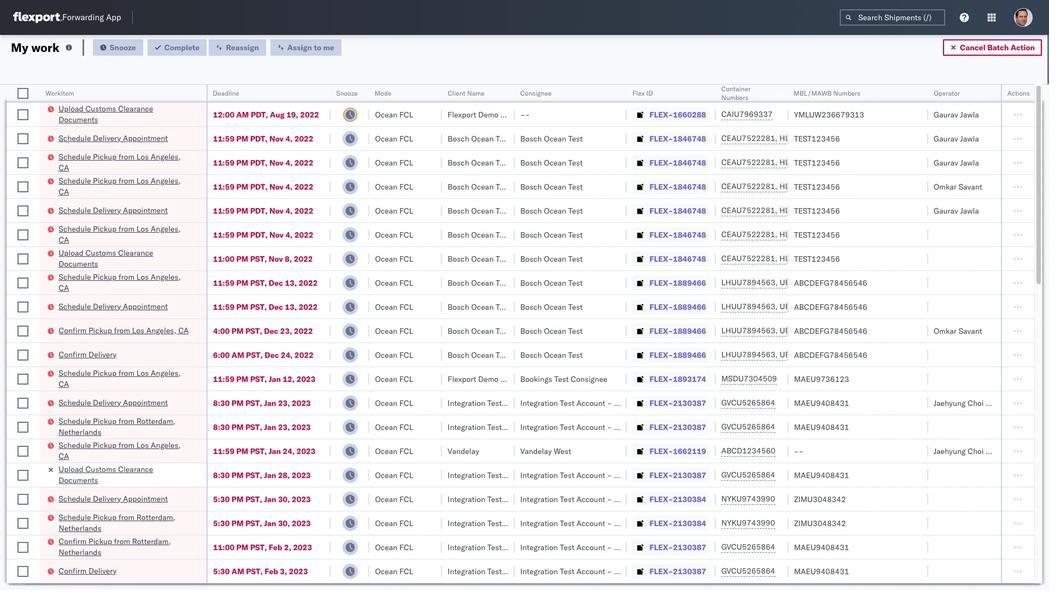 Task type: vqa. For each thing, say whether or not it's contained in the screenshot.


Task type: describe. For each thing, give the bounding box(es) containing it.
bookings test consignee
[[521, 374, 608, 384]]

2 gaurav jawla from the top
[[934, 134, 980, 144]]

6 account from the top
[[577, 543, 606, 552]]

schedule delivery appointment for 11:59 pm pdt, nov 4, 2022
[[59, 205, 168, 215]]

17 fcl from the top
[[400, 495, 414, 504]]

3 upload from the top
[[59, 464, 84, 474]]

forwarding app
[[62, 12, 121, 23]]

2023 down 12,
[[292, 398, 311, 408]]

name
[[467, 89, 485, 97]]

confirm delivery link for 6:00 am pst, dec 24, 2022
[[59, 349, 117, 360]]

11 flex- from the top
[[650, 350, 673, 360]]

17 ocean fcl from the top
[[375, 495, 414, 504]]

flexport for --
[[448, 110, 477, 119]]

demo for bookings test consignee
[[479, 374, 499, 384]]

vandelay for vandelay west
[[521, 446, 552, 456]]

1 horizontal spatial --
[[794, 446, 804, 456]]

6 hlxu6269489, from the top
[[780, 254, 836, 264]]

24, for 2022
[[281, 350, 293, 360]]

confirm delivery link for 5:30 am pst, feb 3, 2023
[[59, 566, 117, 577]]

5 resize handle column header from the left
[[429, 85, 442, 590]]

1 integration from the top
[[521, 398, 558, 408]]

appointment for 11:59 pm pdt, nov 4, 2022
[[123, 205, 168, 215]]

3 ceau7522281, from the top
[[722, 182, 778, 191]]

13 flex- from the top
[[650, 398, 673, 408]]

10 fcl from the top
[[400, 326, 414, 336]]

container
[[722, 85, 751, 93]]

7 flex- from the top
[[650, 254, 673, 264]]

pickup for 6th schedule pickup from los angeles, ca link from the bottom
[[93, 152, 117, 162]]

batch
[[988, 42, 1010, 52]]

gaurav for schedule delivery appointment
[[934, 206, 959, 216]]

12:00
[[213, 110, 235, 119]]

ceau7522281, hlxu6269489, hlxu8034992 for upload customs clearance documents link for 11:00 pm pst, nov 8, 2022
[[722, 254, 891, 264]]

from for 4th schedule pickup from los angeles, ca link from the top of the page
[[119, 272, 135, 282]]

pickup for confirm pickup from los angeles, ca link
[[89, 326, 112, 335]]

mbl/mawb numbers
[[794, 89, 861, 97]]

nov for upload customs clearance documents link for 11:00 pm pst, nov 8, 2022
[[269, 254, 283, 264]]

7 integration from the top
[[521, 567, 558, 577]]

pst, left 8, at left top
[[250, 254, 267, 264]]

demo for --
[[479, 110, 499, 119]]

1 5:30 pm pst, jan 30, 2023 from the top
[[213, 495, 311, 504]]

11:59 pm pst, dec 13, 2022 for schedule delivery appointment
[[213, 302, 318, 312]]

2023 up 8:30 pm pst, jan 28, 2023
[[297, 446, 316, 456]]

flex-2130387 for confirm pickup from rotterdam, netherlands
[[650, 543, 707, 552]]

schedule pickup from rotterdam, netherlands link for 8:30
[[59, 416, 192, 438]]

16 flex- from the top
[[650, 470, 673, 480]]

ceau7522281, hlxu6269489, hlxu8034992 for 3rd schedule pickup from los angeles, ca link
[[722, 230, 891, 239]]

2022 for schedule delivery appointment link associated with 11:59 pm pst, dec 13, 2022
[[299, 302, 318, 312]]

1846748 for 3rd schedule pickup from los angeles, ca button from the top of the page
[[673, 230, 707, 240]]

2023 down 8:30 pm pst, jan 28, 2023
[[292, 495, 311, 504]]

consignee button
[[515, 87, 616, 98]]

schedule pickup from rotterdam, netherlands for 5:30 pm pst, jan 30, 2023
[[59, 513, 175, 533]]

11:00 pm pst, nov 8, 2022
[[213, 254, 313, 264]]

4:00
[[213, 326, 230, 336]]

schedule for 4th schedule pickup from los angeles, ca link from the top of the page
[[59, 272, 91, 282]]

1 11:59 from the top
[[213, 134, 235, 144]]

3 uetu5238478 from the top
[[780, 326, 833, 336]]

6 karl from the top
[[614, 543, 628, 552]]

6 ceau7522281, from the top
[[722, 254, 778, 264]]

6 integration from the top
[[521, 543, 558, 552]]

1660288
[[673, 110, 707, 119]]

6:00 am pst, dec 24, 2022
[[213, 350, 314, 360]]

app
[[106, 12, 121, 23]]

3 flex-2130387 from the top
[[650, 470, 707, 480]]

4 schedule pickup from los angeles, ca button from the top
[[59, 271, 192, 294]]

2 integration from the top
[[521, 422, 558, 432]]

5 schedule pickup from los angeles, ca button from the top
[[59, 368, 192, 391]]

2 ceau7522281, from the top
[[722, 157, 778, 167]]

13 fcl from the top
[[400, 398, 414, 408]]

aug
[[270, 110, 285, 119]]

ca for 2nd schedule pickup from los angeles, ca link
[[59, 187, 69, 197]]

cancel
[[961, 42, 986, 52]]

cancel batch action button
[[944, 39, 1043, 55]]

1 1889466 from the top
[[673, 278, 707, 288]]

dec up 6:00 am pst, dec 24, 2022
[[264, 326, 279, 336]]

forwarding
[[62, 12, 104, 23]]

14 fcl from the top
[[400, 422, 414, 432]]

5 schedule delivery appointment button from the top
[[59, 493, 168, 505]]

appointment for 8:30 pm pst, jan 23, 2023
[[123, 398, 168, 408]]

schedule pickup from los angeles, ca for 2nd schedule pickup from los angeles, ca link
[[59, 176, 181, 197]]

upload customs clearance documents for 12:00
[[59, 104, 153, 124]]

jaehyung
[[934, 398, 966, 408]]

1 schedule pickup from los angeles, ca link from the top
[[59, 151, 192, 173]]

2 lagerfeld from the top
[[630, 422, 663, 432]]

4 integration from the top
[[521, 495, 558, 504]]

17 flex- from the top
[[650, 495, 673, 504]]

pst, down 11:00 pm pst, feb 2, 2023
[[246, 567, 263, 577]]

12:00 am pdt, aug 19, 2022
[[213, 110, 319, 119]]

1846748 for 1st schedule pickup from los angeles, ca button from the top
[[673, 158, 707, 168]]

11:59 for fifth schedule pickup from los angeles, ca link from the top
[[213, 374, 235, 384]]

8:30 pm pst, jan 23, 2023 for schedule pickup from rotterdam, netherlands
[[213, 422, 311, 432]]

ca for 6th schedule pickup from los angeles, ca link from the bottom
[[59, 163, 69, 172]]

my
[[11, 40, 28, 55]]

action
[[1011, 42, 1036, 52]]

2 30, from the top
[[278, 519, 290, 528]]

dec up 11:59 pm pst, jan 12, 2023
[[265, 350, 279, 360]]

11 resize handle column header from the left
[[988, 85, 1001, 590]]

flex-1846748 for 6th schedule pickup from los angeles, ca link from the bottom
[[650, 158, 707, 168]]

container numbers button
[[716, 83, 778, 102]]

8 ocean fcl from the top
[[375, 278, 414, 288]]

los for 3rd schedule pickup from los angeles, ca link
[[137, 224, 149, 234]]

schedule delivery appointment for 8:30 pm pst, jan 23, 2023
[[59, 398, 168, 408]]

1 ocean fcl from the top
[[375, 110, 414, 119]]

3 1889466 from the top
[[673, 326, 707, 336]]

jan up 11:59 pm pst, jan 24, 2023
[[264, 422, 276, 432]]

upload customs clearance documents link for 11:00 pm pst, nov 8, 2022
[[59, 247, 192, 269]]

3 hlxu6269489, from the top
[[780, 182, 836, 191]]

maeu9408431 for confirm pickup from rotterdam, netherlands
[[794, 543, 850, 552]]

schedule delivery appointment link for 11:59 pm pst, dec 13, 2022
[[59, 301, 168, 312]]

16 ocean fcl from the top
[[375, 470, 414, 480]]

3 fcl from the top
[[400, 158, 414, 168]]

flex-1660288
[[650, 110, 707, 119]]

8 fcl from the top
[[400, 278, 414, 288]]

msdu7304509
[[722, 374, 777, 384]]

ceau7522281, hlxu6269489, hlxu8034992 for 6th schedule pickup from los angeles, ca link from the bottom
[[722, 157, 891, 167]]

deadline button
[[208, 87, 320, 98]]

2 lhuu7894563, uetu5238478 from the top
[[722, 302, 833, 312]]

1 zimu3048342 from the top
[[794, 495, 847, 504]]

1 nyku9743990 from the top
[[722, 494, 776, 504]]

confirm pickup from los angeles, ca link
[[59, 325, 189, 336]]

2 1889466 from the top
[[673, 302, 707, 312]]

4, for 2nd schedule pickup from los angeles, ca link
[[286, 182, 293, 192]]

2 zimu3048342 from the top
[[794, 519, 847, 528]]

upload customs clearance documents button for 11:00 pm pst, nov 8, 2022
[[59, 247, 192, 270]]

gvcu5265864 for schedule delivery appointment
[[722, 398, 776, 408]]

5 gvcu5265864 from the top
[[722, 566, 776, 576]]

jan up 11:00 pm pst, feb 2, 2023
[[264, 519, 276, 528]]

1893174
[[673, 374, 707, 384]]

11:59 pm pdt, nov 4, 2022 for 3rd schedule pickup from los angeles, ca link
[[213, 230, 314, 240]]

2,
[[284, 543, 291, 552]]

mbl/mawb numbers button
[[789, 87, 918, 98]]

1 4, from the top
[[286, 134, 293, 144]]

19,
[[287, 110, 298, 119]]

3 resize handle column header from the left
[[318, 85, 331, 590]]

flex-1846748 for schedule delivery appointment link associated with 11:59 pm pdt, nov 4, 2022
[[650, 206, 707, 216]]

2 abcdefg78456546 from the top
[[794, 302, 868, 312]]

3 ocean fcl from the top
[[375, 158, 414, 168]]

vandelay west
[[521, 446, 572, 456]]

pst, down 8:30 pm pst, jan 28, 2023
[[246, 495, 262, 504]]

abcd1234560
[[722, 446, 776, 456]]

confirm pickup from rotterdam, netherlands button
[[59, 536, 192, 559]]

consignee inside consignee button
[[521, 89, 552, 97]]

flex
[[632, 89, 645, 97]]

flex-1662119
[[650, 446, 707, 456]]

confirm pickup from los angeles, ca
[[59, 326, 189, 335]]

6 fcl from the top
[[400, 230, 414, 240]]

angeles, inside button
[[146, 326, 176, 335]]

gvcu5265864 for schedule pickup from rotterdam, netherlands
[[722, 422, 776, 432]]

origin
[[1010, 398, 1031, 408]]

flex id button
[[627, 87, 705, 98]]

operator
[[934, 89, 961, 97]]

flexport. image
[[13, 12, 62, 23]]

los for 4th schedule pickup from los angeles, ca link from the top of the page
[[137, 272, 149, 282]]

schedule for fifth schedule pickup from los angeles, ca link from the top
[[59, 368, 91, 378]]

1 appointment from the top
[[123, 133, 168, 143]]

schedule delivery appointment link for 11:59 pm pdt, nov 4, 2022
[[59, 205, 168, 216]]

flex id
[[632, 89, 653, 97]]

2 5:30 from the top
[[213, 519, 230, 528]]

0 vertical spatial 23,
[[280, 326, 292, 336]]

4, for 6th schedule pickup from los angeles, ca link from the bottom
[[286, 158, 293, 168]]

cancel batch action
[[961, 42, 1036, 52]]

7 karl from the top
[[614, 567, 628, 577]]

4:00 pm pst, dec 23, 2022
[[213, 326, 313, 336]]

mode
[[375, 89, 392, 97]]

5 integration from the top
[[521, 519, 558, 528]]

schedule pickup from rotterdam, netherlands button for 8:30 pm pst, jan 23, 2023
[[59, 416, 192, 439]]

11 ocean fcl from the top
[[375, 350, 414, 360]]

12 ocean fcl from the top
[[375, 374, 414, 384]]

agen
[[1033, 398, 1050, 408]]

1 schedule delivery appointment from the top
[[59, 133, 168, 143]]

deadline
[[213, 89, 240, 97]]

upload customs clearance documents for 11:00
[[59, 248, 153, 269]]

jawla for schedule delivery appointment
[[961, 206, 980, 216]]

rotterdam, for 8:30 pm pst, jan 23, 2023
[[137, 416, 175, 426]]

customs for 12:00
[[86, 104, 116, 113]]

1 ceau7522281, from the top
[[722, 133, 778, 143]]

6:00
[[213, 350, 230, 360]]

5:30 for confirm delivery
[[213, 567, 230, 577]]

24, for 2023
[[283, 446, 295, 456]]

confirm delivery for 5:30 am pst, feb 3, 2023
[[59, 566, 117, 576]]

actions
[[1008, 89, 1031, 97]]

from for 2nd schedule pickup from los angeles, ca link
[[119, 176, 135, 186]]

rotterdam, for 5:30 pm pst, jan 30, 2023
[[137, 513, 175, 522]]

container numbers
[[722, 85, 751, 102]]

maeu9736123
[[794, 374, 850, 384]]

5:30 for schedule delivery appointment
[[213, 495, 230, 504]]

choi
[[968, 398, 984, 408]]

gvcu5265864 for confirm pickup from rotterdam, netherlands
[[722, 542, 776, 552]]

5 ceau7522281, from the top
[[722, 230, 778, 239]]

client name
[[448, 89, 485, 97]]

5 flex-2130387 from the top
[[650, 567, 707, 577]]

1 lhuu7894563, from the top
[[722, 278, 778, 288]]

1 fcl from the top
[[400, 110, 414, 119]]

7 ocean fcl from the top
[[375, 254, 414, 264]]

work
[[31, 40, 60, 55]]

1 uetu5238478 from the top
[[780, 278, 833, 288]]

ceau7522281, hlxu6269489, hlxu8034992 for 2nd schedule pickup from los angeles, ca link
[[722, 182, 891, 191]]

18 flex- from the top
[[650, 519, 673, 528]]

schedule pickup from rotterdam, netherlands for 8:30 pm pst, jan 23, 2023
[[59, 416, 175, 437]]

28,
[[278, 470, 290, 480]]

Search Shipments (/) text field
[[840, 9, 946, 26]]

3 customs from the top
[[86, 464, 116, 474]]

delivery for schedule delivery appointment link associated with 11:59 pm pdt, nov 4, 2022
[[93, 205, 121, 215]]

1846748 for 5th schedule pickup from los angeles, ca button from the bottom of the page
[[673, 182, 707, 192]]

2 flex-2130384 from the top
[[650, 519, 707, 528]]

6 flex- from the top
[[650, 230, 673, 240]]

1 abcdefg78456546 from the top
[[794, 278, 868, 288]]

id
[[646, 89, 653, 97]]

2022 for 4th schedule pickup from los angeles, ca link from the top of the page
[[299, 278, 318, 288]]

1 schedule delivery appointment button from the top
[[59, 133, 168, 145]]

4, for schedule delivery appointment link associated with 11:59 pm pdt, nov 4, 2022
[[286, 206, 293, 216]]

nov for 6th schedule pickup from los angeles, ca link from the bottom
[[270, 158, 284, 168]]

2 schedule pickup from los angeles, ca link from the top
[[59, 175, 192, 197]]

bookings
[[521, 374, 553, 384]]

caiu7969337
[[722, 109, 773, 119]]

2023 right 3,
[[289, 567, 308, 577]]

jan down 11:59 pm pst, jan 12, 2023
[[264, 398, 276, 408]]

8:30 pm pst, jan 28, 2023
[[213, 470, 311, 480]]

pst, down 11:59 pm pst, jan 12, 2023
[[246, 398, 262, 408]]

ca for confirm pickup from los angeles, ca link
[[178, 326, 189, 335]]

pickup for 4th schedule pickup from los angeles, ca link from the top of the page
[[93, 272, 117, 282]]

omkar for lhuu7894563, uetu5238478
[[934, 326, 957, 336]]

maeu9408431 for schedule delivery appointment
[[794, 398, 850, 408]]

upload customs clearance documents button for 12:00 am pdt, aug 19, 2022
[[59, 103, 192, 126]]

west
[[554, 446, 572, 456]]

nov for 3rd schedule pickup from los angeles, ca link
[[270, 230, 284, 240]]

5 schedule delivery appointment link from the top
[[59, 493, 168, 504]]

11:59 for 2nd schedule pickup from los angeles, ca link
[[213, 182, 235, 192]]

1 test123456 from the top
[[794, 134, 841, 144]]

1662119
[[673, 446, 707, 456]]

15 fcl from the top
[[400, 446, 414, 456]]

4 uetu5238478 from the top
[[780, 350, 833, 360]]

1 hlxu8034992 from the top
[[838, 133, 891, 143]]

2 resize handle column header from the left
[[194, 85, 207, 590]]

jaehyung choi - test origin agen
[[934, 398, 1050, 408]]

8,
[[285, 254, 292, 264]]

jan left 28,
[[264, 470, 276, 480]]

test123456 for 6th schedule pickup from los angeles, ca link from the bottom
[[794, 158, 841, 168]]

13 ocean fcl from the top
[[375, 398, 414, 408]]



Task type: locate. For each thing, give the bounding box(es) containing it.
2 vertical spatial documents
[[59, 475, 98, 485]]

delivery for schedule delivery appointment link associated with 11:59 pm pst, dec 13, 2022
[[93, 302, 121, 311]]

hlxu8034992 for 3rd schedule pickup from los angeles, ca link
[[838, 230, 891, 239]]

2 ocean fcl from the top
[[375, 134, 414, 144]]

1 documents from the top
[[59, 115, 98, 124]]

0 vertical spatial zimu3048342
[[794, 495, 847, 504]]

3 ceau7522281, hlxu6269489, hlxu8034992 from the top
[[722, 182, 891, 191]]

schedule pickup from los angeles, ca for fifth schedule pickup from los angeles, ca link from the top
[[59, 368, 181, 389]]

5 account from the top
[[577, 519, 606, 528]]

2 documents from the top
[[59, 259, 98, 269]]

numbers inside container numbers
[[722, 93, 749, 102]]

7 resize handle column header from the left
[[614, 85, 627, 590]]

6 schedule pickup from los angeles, ca link from the top
[[59, 440, 192, 462]]

jan up 28,
[[269, 446, 281, 456]]

1 upload customs clearance documents button from the top
[[59, 103, 192, 126]]

8:30 pm pst, jan 23, 2023 up 11:59 pm pst, jan 24, 2023
[[213, 422, 311, 432]]

flex-1846748 for upload customs clearance documents link for 11:00 pm pst, nov 8, 2022
[[650, 254, 707, 264]]

pm
[[236, 134, 248, 144], [236, 158, 248, 168], [236, 182, 248, 192], [236, 206, 248, 216], [236, 230, 248, 240], [236, 254, 248, 264], [236, 278, 248, 288], [236, 302, 248, 312], [232, 326, 244, 336], [236, 374, 248, 384], [232, 398, 244, 408], [232, 422, 244, 432], [236, 446, 248, 456], [232, 470, 244, 480], [232, 495, 244, 504], [232, 519, 244, 528], [236, 543, 248, 552]]

18 ocean fcl from the top
[[375, 519, 414, 528]]

1 horizontal spatial numbers
[[834, 89, 861, 97]]

23, up 11:59 pm pst, jan 24, 2023
[[278, 422, 290, 432]]

1 vertical spatial customs
[[86, 248, 116, 258]]

1 vertical spatial flexport
[[448, 374, 477, 384]]

6 lagerfeld from the top
[[630, 543, 663, 552]]

1 vertical spatial schedule pickup from rotterdam, netherlands button
[[59, 512, 192, 535]]

nov for 2nd schedule pickup from los angeles, ca link
[[270, 182, 284, 192]]

schedule for 3rd schedule pickup from los angeles, ca link
[[59, 224, 91, 234]]

2 schedule delivery appointment button from the top
[[59, 205, 168, 217]]

appointment
[[123, 133, 168, 143], [123, 205, 168, 215], [123, 302, 168, 311], [123, 398, 168, 408], [123, 494, 168, 504]]

netherlands inside the confirm pickup from rotterdam, netherlands
[[59, 548, 101, 557]]

los for fifth schedule pickup from los angeles, ca link from the top
[[137, 368, 149, 378]]

confirm for 5:30 am pst, feb 3, 2023
[[59, 566, 87, 576]]

am right 6:00
[[232, 350, 244, 360]]

uetu5238478
[[780, 278, 833, 288], [780, 302, 833, 312], [780, 326, 833, 336], [780, 350, 833, 360]]

11:59 pm pst, dec 13, 2022
[[213, 278, 318, 288], [213, 302, 318, 312]]

flex-2130387 for schedule pickup from rotterdam, netherlands
[[650, 422, 707, 432]]

11:59 pm pst, dec 13, 2022 down the 11:00 pm pst, nov 8, 2022
[[213, 278, 318, 288]]

1 flexport from the top
[[448, 110, 477, 119]]

2 vertical spatial am
[[232, 567, 244, 577]]

schedule pickup from los angeles, ca for 6th schedule pickup from los angeles, ca link from the bottom
[[59, 152, 181, 172]]

numbers for mbl/mawb numbers
[[834, 89, 861, 97]]

savant
[[959, 182, 983, 192], [959, 326, 983, 336]]

pst, down 11:59 pm pst, jan 24, 2023
[[246, 470, 262, 480]]

11:59 pm pdt, nov 4, 2022 for 6th schedule pickup from los angeles, ca link from the bottom
[[213, 158, 314, 168]]

4 ceau7522281, hlxu6269489, hlxu8034992 from the top
[[722, 206, 891, 215]]

2130387
[[673, 398, 707, 408], [673, 422, 707, 432], [673, 470, 707, 480], [673, 543, 707, 552], [673, 567, 707, 577]]

my work
[[11, 40, 60, 55]]

test123456 for 2nd schedule pickup from los angeles, ca link
[[794, 182, 841, 192]]

feb for 3,
[[265, 567, 278, 577]]

1 schedule from the top
[[59, 133, 91, 143]]

0 vertical spatial flexport
[[448, 110, 477, 119]]

flexport
[[448, 110, 477, 119], [448, 374, 477, 384]]

0 vertical spatial 8:30
[[213, 398, 230, 408]]

6 flex-1846748 from the top
[[650, 254, 707, 264]]

pst, up 11:00 pm pst, feb 2, 2023
[[246, 519, 262, 528]]

1 vertical spatial nyku9743990
[[722, 518, 776, 528]]

2 schedule pickup from rotterdam, netherlands from the top
[[59, 513, 175, 533]]

None checkbox
[[17, 109, 28, 120], [17, 157, 28, 168], [17, 181, 28, 192], [17, 229, 28, 240], [17, 253, 28, 264], [17, 326, 28, 337], [17, 374, 28, 385], [17, 398, 28, 409], [17, 422, 28, 433], [17, 446, 28, 457], [17, 494, 28, 505], [17, 109, 28, 120], [17, 157, 28, 168], [17, 181, 28, 192], [17, 229, 28, 240], [17, 253, 28, 264], [17, 326, 28, 337], [17, 374, 28, 385], [17, 398, 28, 409], [17, 422, 28, 433], [17, 446, 28, 457], [17, 494, 28, 505]]

test123456 for upload customs clearance documents link for 11:00 pm pst, nov 8, 2022
[[794, 254, 841, 264]]

0 vertical spatial documents
[[59, 115, 98, 124]]

5:30 down 11:00 pm pst, feb 2, 2023
[[213, 567, 230, 577]]

1 flex-1889466 from the top
[[650, 278, 707, 288]]

0 vertical spatial omkar
[[934, 182, 957, 192]]

4,
[[286, 134, 293, 144], [286, 158, 293, 168], [286, 182, 293, 192], [286, 206, 293, 216], [286, 230, 293, 240]]

0 vertical spatial schedule pickup from rotterdam, netherlands button
[[59, 416, 192, 439]]

0 vertical spatial savant
[[959, 182, 983, 192]]

0 horizontal spatial numbers
[[722, 93, 749, 102]]

integration
[[521, 398, 558, 408], [521, 422, 558, 432], [521, 470, 558, 480], [521, 495, 558, 504], [521, 519, 558, 528], [521, 543, 558, 552], [521, 567, 558, 577]]

9 fcl from the top
[[400, 302, 414, 312]]

8:30 up 11:59 pm pst, jan 24, 2023
[[213, 422, 230, 432]]

8:30
[[213, 398, 230, 408], [213, 422, 230, 432], [213, 470, 230, 480]]

1 vertical spatial 5:30
[[213, 519, 230, 528]]

23, for schedule pickup from rotterdam, netherlands
[[278, 422, 290, 432]]

am right 12:00
[[236, 110, 249, 119]]

ceau7522281,
[[722, 133, 778, 143], [722, 157, 778, 167], [722, 182, 778, 191], [722, 206, 778, 215], [722, 230, 778, 239], [722, 254, 778, 264]]

2 vertical spatial upload customs clearance documents
[[59, 464, 153, 485]]

rotterdam, inside the confirm pickup from rotterdam, netherlands
[[132, 537, 171, 546]]

mode button
[[370, 87, 432, 98]]

2 vandelay from the left
[[521, 446, 552, 456]]

confirm delivery button for 5:30 am pst, feb 3, 2023
[[59, 566, 117, 578]]

maeu9408431 for schedule pickup from rotterdam, netherlands
[[794, 422, 850, 432]]

0 vertical spatial upload customs clearance documents button
[[59, 103, 192, 126]]

confirm inside the confirm pickup from rotterdam, netherlands
[[59, 537, 87, 546]]

4 resize handle column header from the left
[[357, 85, 370, 590]]

1 vertical spatial upload customs clearance documents link
[[59, 247, 192, 269]]

11:00 for 11:00 pm pst, feb 2, 2023
[[213, 543, 235, 552]]

1 vertical spatial confirm delivery button
[[59, 566, 117, 578]]

16 fcl from the top
[[400, 470, 414, 480]]

dec
[[269, 278, 283, 288], [269, 302, 283, 312], [264, 326, 279, 336], [265, 350, 279, 360]]

1 vertical spatial flexport demo consignee
[[448, 374, 538, 384]]

0 vertical spatial 30,
[[278, 495, 290, 504]]

4 flex-2130387 from the top
[[650, 543, 707, 552]]

los inside button
[[132, 326, 144, 335]]

None checkbox
[[17, 88, 28, 99], [17, 133, 28, 144], [17, 205, 28, 216], [17, 277, 28, 288], [17, 302, 28, 312], [17, 350, 28, 361], [17, 470, 28, 481], [17, 518, 28, 529], [17, 542, 28, 553], [17, 566, 28, 577], [17, 88, 28, 99], [17, 133, 28, 144], [17, 205, 28, 216], [17, 277, 28, 288], [17, 302, 28, 312], [17, 350, 28, 361], [17, 470, 28, 481], [17, 518, 28, 529], [17, 542, 28, 553], [17, 566, 28, 577]]

30, up '2,'
[[278, 519, 290, 528]]

am down 11:00 pm pst, feb 2, 2023
[[232, 567, 244, 577]]

pickup for fifth schedule pickup from los angeles, ca link from the top
[[93, 368, 117, 378]]

1 gaurav jawla from the top
[[934, 110, 980, 119]]

workitem
[[46, 89, 74, 97]]

2 flex-2130387 from the top
[[650, 422, 707, 432]]

2 vertical spatial netherlands
[[59, 548, 101, 557]]

upload
[[59, 104, 84, 113], [59, 248, 84, 258], [59, 464, 84, 474]]

documents
[[59, 115, 98, 124], [59, 259, 98, 269], [59, 475, 98, 485]]

confirm delivery button down the confirm pickup from rotterdam, netherlands
[[59, 566, 117, 578]]

flex-2130387 for schedule delivery appointment
[[650, 398, 707, 408]]

12,
[[283, 374, 295, 384]]

pdt,
[[251, 110, 268, 119], [250, 134, 268, 144], [250, 158, 268, 168], [250, 182, 268, 192], [250, 206, 268, 216], [250, 230, 268, 240]]

13, for schedule pickup from los angeles, ca
[[285, 278, 297, 288]]

5:30 am pst, feb 3, 2023
[[213, 567, 308, 577]]

0 horizontal spatial vandelay
[[448, 446, 480, 456]]

2023 up 11:59 pm pst, jan 24, 2023
[[292, 422, 311, 432]]

2 schedule pickup from los angeles, ca button from the top
[[59, 175, 192, 198]]

schedule pickup from los angeles, ca button
[[59, 151, 192, 174], [59, 175, 192, 198], [59, 223, 192, 246], [59, 271, 192, 294], [59, 368, 192, 391], [59, 440, 192, 463]]

1 customs from the top
[[86, 104, 116, 113]]

1 hlxu6269489, from the top
[[780, 133, 836, 143]]

5 karl from the top
[[614, 519, 628, 528]]

2022 for 2nd schedule pickup from los angeles, ca link
[[295, 182, 314, 192]]

4 11:59 pm pdt, nov 4, 2022 from the top
[[213, 206, 314, 216]]

30, down 28,
[[278, 495, 290, 504]]

0 vertical spatial 5:30 pm pst, jan 30, 2023
[[213, 495, 311, 504]]

2023 right '2,'
[[293, 543, 312, 552]]

demo down name
[[479, 110, 499, 119]]

1 vertical spatial 11:59 pm pst, dec 13, 2022
[[213, 302, 318, 312]]

3 lhuu7894563, uetu5238478 from the top
[[722, 326, 833, 336]]

1 vertical spatial rotterdam,
[[137, 513, 175, 522]]

0 vertical spatial upload customs clearance documents
[[59, 104, 153, 124]]

from for "confirm pickup from rotterdam, netherlands" 'link'
[[114, 537, 130, 546]]

11:00 for 11:00 pm pst, nov 8, 2022
[[213, 254, 235, 264]]

pst,
[[250, 254, 267, 264], [250, 278, 267, 288], [250, 302, 267, 312], [246, 326, 262, 336], [246, 350, 263, 360], [250, 374, 267, 384], [246, 398, 262, 408], [246, 422, 262, 432], [250, 446, 267, 456], [246, 470, 262, 480], [246, 495, 262, 504], [246, 519, 262, 528], [250, 543, 267, 552], [246, 567, 263, 577]]

omkar for ceau7522281, hlxu6269489, hlxu8034992
[[934, 182, 957, 192]]

1 savant from the top
[[959, 182, 983, 192]]

11:59 pm pdt, nov 4, 2022
[[213, 134, 314, 144], [213, 158, 314, 168], [213, 182, 314, 192], [213, 206, 314, 216], [213, 230, 314, 240]]

confirm for 4:00 pm pst, dec 23, 2022
[[59, 326, 87, 335]]

3 upload customs clearance documents link from the top
[[59, 464, 192, 486]]

confirm delivery link
[[59, 349, 117, 360], [59, 566, 117, 577]]

angeles,
[[151, 152, 181, 162], [151, 176, 181, 186], [151, 224, 181, 234], [151, 272, 181, 282], [146, 326, 176, 335], [151, 368, 181, 378], [151, 440, 181, 450]]

omkar
[[934, 182, 957, 192], [934, 326, 957, 336]]

4 2130387 from the top
[[673, 543, 707, 552]]

2022 for 3rd schedule pickup from los angeles, ca link
[[295, 230, 314, 240]]

13, up 4:00 pm pst, dec 23, 2022
[[285, 302, 297, 312]]

ceau7522281, hlxu6269489, hlxu8034992 for schedule delivery appointment link associated with 11:59 pm pdt, nov 4, 2022
[[722, 206, 891, 215]]

jawla for schedule pickup from los angeles, ca
[[961, 158, 980, 168]]

flex-
[[650, 110, 673, 119], [650, 134, 673, 144], [650, 158, 673, 168], [650, 182, 673, 192], [650, 206, 673, 216], [650, 230, 673, 240], [650, 254, 673, 264], [650, 278, 673, 288], [650, 302, 673, 312], [650, 326, 673, 336], [650, 350, 673, 360], [650, 374, 673, 384], [650, 398, 673, 408], [650, 422, 673, 432], [650, 446, 673, 456], [650, 470, 673, 480], [650, 495, 673, 504], [650, 519, 673, 528], [650, 543, 673, 552], [650, 567, 673, 577]]

abcdefg78456546
[[794, 278, 868, 288], [794, 302, 868, 312], [794, 326, 868, 336], [794, 350, 868, 360]]

0 vertical spatial schedule pickup from rotterdam, netherlands link
[[59, 416, 192, 438]]

flex-1846748 for 3rd schedule pickup from los angeles, ca link
[[650, 230, 707, 240]]

schedule for 1st schedule delivery appointment link from the bottom of the page
[[59, 494, 91, 504]]

flexport for bookings test consignee
[[448, 374, 477, 384]]

from inside the confirm pickup from rotterdam, netherlands
[[114, 537, 130, 546]]

los for 2nd schedule pickup from los angeles, ca link
[[137, 176, 149, 186]]

3,
[[280, 567, 287, 577]]

1 vertical spatial upload customs clearance documents button
[[59, 247, 192, 270]]

1 resize handle column header from the left
[[27, 85, 40, 590]]

24, up 28,
[[283, 446, 295, 456]]

12 fcl from the top
[[400, 374, 414, 384]]

flex-1846748 button
[[632, 131, 709, 146], [632, 131, 709, 146], [632, 155, 709, 170], [632, 155, 709, 170], [632, 179, 709, 194], [632, 179, 709, 194], [632, 203, 709, 218], [632, 203, 709, 218], [632, 227, 709, 242], [632, 227, 709, 242], [632, 251, 709, 267], [632, 251, 709, 267]]

4 ocean fcl from the top
[[375, 182, 414, 192]]

0 vertical spatial 5:30
[[213, 495, 230, 504]]

0 vertical spatial feb
[[269, 543, 282, 552]]

omkar savant
[[934, 182, 983, 192], [934, 326, 983, 336]]

2 integration test account - karl lagerfeld from the top
[[521, 422, 663, 432]]

8 11:59 from the top
[[213, 374, 235, 384]]

12 flex- from the top
[[650, 374, 673, 384]]

9 schedule from the top
[[59, 398, 91, 408]]

5 ceau7522281, hlxu6269489, hlxu8034992 from the top
[[722, 230, 891, 239]]

feb left '2,'
[[269, 543, 282, 552]]

0 vertical spatial rotterdam,
[[137, 416, 175, 426]]

0 vertical spatial customs
[[86, 104, 116, 113]]

jawla
[[961, 110, 980, 119], [961, 134, 980, 144], [961, 158, 980, 168], [961, 206, 980, 216]]

0 vertical spatial confirm delivery button
[[59, 349, 117, 361]]

4 schedule delivery appointment button from the top
[[59, 397, 168, 409]]

0 vertical spatial nyku9743990
[[722, 494, 776, 504]]

schedule pickup from rotterdam, netherlands button
[[59, 416, 192, 439], [59, 512, 192, 535]]

2 vertical spatial upload customs clearance documents link
[[59, 464, 192, 486]]

karl
[[614, 398, 628, 408], [614, 422, 628, 432], [614, 470, 628, 480], [614, 495, 628, 504], [614, 519, 628, 528], [614, 543, 628, 552], [614, 567, 628, 577]]

mbl/mawb
[[794, 89, 833, 97]]

ca for 3rd schedule pickup from los angeles, ca link
[[59, 235, 69, 245]]

1 vertical spatial 13,
[[285, 302, 297, 312]]

1 11:00 from the top
[[213, 254, 235, 264]]

1 2130387 from the top
[[673, 398, 707, 408]]

confirm delivery link down confirm pickup from los angeles, ca button
[[59, 349, 117, 360]]

flexport demo consignee for bookings test consignee
[[448, 374, 538, 384]]

client name button
[[442, 87, 504, 98]]

schedule delivery appointment button for 11:59 pm pst, dec 13, 2022
[[59, 301, 168, 313]]

pst, up 6:00 am pst, dec 24, 2022
[[246, 326, 262, 336]]

5:30 up 11:00 pm pst, feb 2, 2023
[[213, 519, 230, 528]]

feb left 3,
[[265, 567, 278, 577]]

client
[[448, 89, 466, 97]]

pickup for 6th schedule pickup from los angeles, ca link from the top of the page
[[93, 440, 117, 450]]

1 vertical spatial 30,
[[278, 519, 290, 528]]

confirm pickup from rotterdam, netherlands link
[[59, 536, 192, 558]]

0 vertical spatial netherlands
[[59, 427, 101, 437]]

1 vertical spatial 24,
[[283, 446, 295, 456]]

2022 for 12:00 am pdt, aug 19, 2022 upload customs clearance documents link
[[300, 110, 319, 119]]

schedule delivery appointment for 11:59 pm pst, dec 13, 2022
[[59, 302, 168, 311]]

1 vertical spatial omkar
[[934, 326, 957, 336]]

4 flex-1889466 from the top
[[650, 350, 707, 360]]

upload customs clearance documents
[[59, 104, 153, 124], [59, 248, 153, 269], [59, 464, 153, 485]]

4 gvcu5265864 from the top
[[722, 542, 776, 552]]

1 vertical spatial clearance
[[118, 248, 153, 258]]

1 vertical spatial 11:00
[[213, 543, 235, 552]]

netherlands for 8:30 pm pst, jan 23, 2023
[[59, 427, 101, 437]]

13, for schedule delivery appointment
[[285, 302, 297, 312]]

2 vertical spatial 5:30
[[213, 567, 230, 577]]

5:30 pm pst, jan 30, 2023 down 8:30 pm pst, jan 28, 2023
[[213, 495, 311, 504]]

0 vertical spatial upload customs clearance documents link
[[59, 103, 192, 125]]

pst, up 11:59 pm pst, jan 24, 2023
[[246, 422, 262, 432]]

4 abcdefg78456546 from the top
[[794, 350, 868, 360]]

jan left 12,
[[269, 374, 281, 384]]

1 vertical spatial schedule pickup from rotterdam, netherlands
[[59, 513, 175, 533]]

schedule pickup from rotterdam, netherlands
[[59, 416, 175, 437], [59, 513, 175, 533]]

confirm pickup from los angeles, ca button
[[59, 325, 189, 337]]

los for 6th schedule pickup from los angeles, ca link from the top of the page
[[137, 440, 149, 450]]

schedule pickup from rotterdam, netherlands button for 5:30 pm pst, jan 30, 2023
[[59, 512, 192, 535]]

1 horizontal spatial vandelay
[[521, 446, 552, 456]]

gaurav jawla for schedule delivery appointment
[[934, 206, 980, 216]]

confirm delivery button down confirm pickup from los angeles, ca button
[[59, 349, 117, 361]]

pickup for 3rd schedule pickup from los angeles, ca link
[[93, 224, 117, 234]]

3 integration from the top
[[521, 470, 558, 480]]

5 ocean fcl from the top
[[375, 206, 414, 216]]

5 lagerfeld from the top
[[630, 519, 663, 528]]

2 2130384 from the top
[[673, 519, 707, 528]]

vandelay for vandelay
[[448, 446, 480, 456]]

workitem button
[[40, 87, 196, 98]]

pst, up 5:30 am pst, feb 3, 2023
[[250, 543, 267, 552]]

0 vertical spatial clearance
[[118, 104, 153, 113]]

-- right abcd1234560
[[794, 446, 804, 456]]

lagerfeld
[[630, 398, 663, 408], [630, 422, 663, 432], [630, 470, 663, 480], [630, 495, 663, 504], [630, 519, 663, 528], [630, 543, 663, 552], [630, 567, 663, 577]]

10 ocean fcl from the top
[[375, 326, 414, 336]]

23, down 12,
[[278, 398, 290, 408]]

19 fcl from the top
[[400, 543, 414, 552]]

1 vertical spatial schedule pickup from rotterdam, netherlands link
[[59, 512, 192, 534]]

delivery for 5th schedule delivery appointment link from the bottom of the page
[[93, 133, 121, 143]]

5 integration test account - karl lagerfeld from the top
[[521, 519, 663, 528]]

24, up 12,
[[281, 350, 293, 360]]

3 1846748 from the top
[[673, 182, 707, 192]]

numbers down container
[[722, 93, 749, 102]]

1 vertical spatial 8:30
[[213, 422, 230, 432]]

confirm delivery down the confirm pickup from rotterdam, netherlands
[[59, 566, 117, 576]]

-- down consignee button
[[521, 110, 530, 119]]

test123456 for schedule delivery appointment link associated with 11:59 pm pdt, nov 4, 2022
[[794, 206, 841, 216]]

5:30 down 8:30 pm pst, jan 28, 2023
[[213, 495, 230, 504]]

8:30 down 6:00
[[213, 398, 230, 408]]

1 vertical spatial omkar savant
[[934, 326, 983, 336]]

pickup inside confirm pickup from los angeles, ca link
[[89, 326, 112, 335]]

numbers up ymluw236679313 at the right of the page
[[834, 89, 861, 97]]

numbers for container numbers
[[722, 93, 749, 102]]

pickup for "confirm pickup from rotterdam, netherlands" 'link'
[[89, 537, 112, 546]]

1 schedule delivery appointment link from the top
[[59, 133, 168, 144]]

forwarding app link
[[13, 12, 121, 23]]

ca
[[59, 163, 69, 172], [59, 187, 69, 197], [59, 235, 69, 245], [59, 283, 69, 293], [178, 326, 189, 335], [59, 379, 69, 389], [59, 451, 69, 461]]

8:30 pm pst, jan 23, 2023
[[213, 398, 311, 408], [213, 422, 311, 432]]

0 vertical spatial 11:59 pm pst, dec 13, 2022
[[213, 278, 318, 288]]

1 vertical spatial flex-2130384
[[650, 519, 707, 528]]

flex-2130384 button
[[632, 492, 709, 507], [632, 492, 709, 507], [632, 516, 709, 531], [632, 516, 709, 531]]

8:30 down 11:59 pm pst, jan 24, 2023
[[213, 470, 230, 480]]

1 vertical spatial demo
[[479, 374, 499, 384]]

jan down 8:30 pm pst, jan 28, 2023
[[264, 495, 276, 504]]

2023 right 12,
[[297, 374, 316, 384]]

1 schedule pickup from rotterdam, netherlands button from the top
[[59, 416, 192, 439]]

demo left bookings
[[479, 374, 499, 384]]

8:30 for schedule pickup from rotterdam, netherlands
[[213, 422, 230, 432]]

netherlands
[[59, 427, 101, 437], [59, 524, 101, 533], [59, 548, 101, 557]]

3 lhuu7894563, from the top
[[722, 326, 778, 336]]

2022 for 6th schedule pickup from los angeles, ca link from the bottom
[[295, 158, 314, 168]]

ymluw236679313
[[794, 110, 865, 119]]

3 11:59 from the top
[[213, 182, 235, 192]]

8:30 for schedule delivery appointment
[[213, 398, 230, 408]]

1 vertical spatial confirm delivery link
[[59, 566, 117, 577]]

3 documents from the top
[[59, 475, 98, 485]]

confirm
[[59, 326, 87, 335], [59, 350, 87, 359], [59, 537, 87, 546], [59, 566, 87, 576]]

1 schedule pickup from los angeles, ca from the top
[[59, 152, 181, 172]]

--
[[521, 110, 530, 119], [794, 446, 804, 456]]

pickup inside the confirm pickup from rotterdam, netherlands
[[89, 537, 112, 546]]

1 vertical spatial --
[[794, 446, 804, 456]]

1 schedule pickup from los angeles, ca button from the top
[[59, 151, 192, 174]]

4 schedule pickup from los angeles, ca link from the top
[[59, 271, 192, 293]]

0 horizontal spatial --
[[521, 110, 530, 119]]

2 vertical spatial customs
[[86, 464, 116, 474]]

1 vertical spatial am
[[232, 350, 244, 360]]

pickup
[[93, 152, 117, 162], [93, 176, 117, 186], [93, 224, 117, 234], [93, 272, 117, 282], [89, 326, 112, 335], [93, 368, 117, 378], [93, 416, 117, 426], [93, 440, 117, 450], [93, 513, 117, 522], [89, 537, 112, 546]]

4 karl from the top
[[614, 495, 628, 504]]

los for 6th schedule pickup from los angeles, ca link from the bottom
[[137, 152, 149, 162]]

savant for ceau7522281, hlxu6269489, hlxu8034992
[[959, 182, 983, 192]]

0 vertical spatial confirm delivery
[[59, 350, 117, 359]]

flex-2130387 button
[[632, 396, 709, 411], [632, 396, 709, 411], [632, 420, 709, 435], [632, 420, 709, 435], [632, 468, 709, 483], [632, 468, 709, 483], [632, 540, 709, 555], [632, 540, 709, 555], [632, 564, 709, 579], [632, 564, 709, 579]]

gaurav
[[934, 110, 959, 119], [934, 134, 959, 144], [934, 158, 959, 168], [934, 206, 959, 216]]

2 vertical spatial rotterdam,
[[132, 537, 171, 546]]

2 vertical spatial clearance
[[118, 464, 153, 474]]

flex-1893174
[[650, 374, 707, 384]]

schedule pickup from los angeles, ca link
[[59, 151, 192, 173], [59, 175, 192, 197], [59, 223, 192, 245], [59, 271, 192, 293], [59, 368, 192, 390], [59, 440, 192, 462]]

pst, down 4:00 pm pst, dec 23, 2022
[[246, 350, 263, 360]]

1 vertical spatial upload customs clearance documents
[[59, 248, 153, 269]]

1 confirm from the top
[[59, 326, 87, 335]]

1 vertical spatial confirm delivery
[[59, 566, 117, 576]]

pst, down the 11:00 pm pst, nov 8, 2022
[[250, 278, 267, 288]]

omkar savant for ceau7522281, hlxu6269489, hlxu8034992
[[934, 182, 983, 192]]

19 ocean fcl from the top
[[375, 543, 414, 552]]

1 vertical spatial netherlands
[[59, 524, 101, 533]]

2 account from the top
[[577, 422, 606, 432]]

1 vertical spatial 5:30 pm pst, jan 30, 2023
[[213, 519, 311, 528]]

ca inside confirm pickup from los angeles, ca link
[[178, 326, 189, 335]]

11:59 for 6th schedule pickup from los angeles, ca link from the top of the page
[[213, 446, 235, 456]]

5:30 pm pst, jan 30, 2023 up 11:00 pm pst, feb 2, 2023
[[213, 519, 311, 528]]

2 vertical spatial upload
[[59, 464, 84, 474]]

5 hlxu8034992 from the top
[[838, 230, 891, 239]]

2 4, from the top
[[286, 158, 293, 168]]

los for confirm pickup from los angeles, ca link
[[132, 326, 144, 335]]

from for 6th schedule pickup from los angeles, ca link from the top of the page
[[119, 440, 135, 450]]

1889466
[[673, 278, 707, 288], [673, 302, 707, 312], [673, 326, 707, 336], [673, 350, 707, 360]]

schedule pickup from rotterdam, netherlands link
[[59, 416, 192, 438], [59, 512, 192, 534]]

bosch ocean test
[[448, 134, 510, 144], [521, 134, 583, 144], [448, 158, 510, 168], [521, 158, 583, 168], [448, 182, 510, 192], [521, 182, 583, 192], [448, 206, 510, 216], [521, 206, 583, 216], [448, 230, 510, 240], [521, 230, 583, 240], [448, 254, 510, 264], [521, 254, 583, 264], [448, 278, 510, 288], [521, 278, 583, 288], [448, 302, 510, 312], [521, 302, 583, 312], [448, 326, 510, 336], [521, 326, 583, 336], [448, 350, 510, 360], [521, 350, 583, 360]]

2023 up 11:00 pm pst, feb 2, 2023
[[292, 519, 311, 528]]

11:59 for 6th schedule pickup from los angeles, ca link from the bottom
[[213, 158, 235, 168]]

0 vertical spatial am
[[236, 110, 249, 119]]

upload for 11:00 pm pst, nov 8, 2022
[[59, 248, 84, 258]]

dec down the 11:00 pm pst, nov 8, 2022
[[269, 278, 283, 288]]

7 account from the top
[[577, 567, 606, 577]]

2 clearance from the top
[[118, 248, 153, 258]]

7 lagerfeld from the top
[[630, 567, 663, 577]]

confirm delivery button
[[59, 349, 117, 361], [59, 566, 117, 578]]

1 vertical spatial 2130384
[[673, 519, 707, 528]]

24,
[[281, 350, 293, 360], [283, 446, 295, 456]]

from for confirm pickup from los angeles, ca link
[[114, 326, 130, 335]]

pst, down 6:00 am pst, dec 24, 2022
[[250, 374, 267, 384]]

11:59 pm pst, jan 12, 2023
[[213, 374, 316, 384]]

2023 right 28,
[[292, 470, 311, 480]]

11:00 pm pst, feb 2, 2023
[[213, 543, 312, 552]]

1 vertical spatial documents
[[59, 259, 98, 269]]

1 vertical spatial 8:30 pm pst, jan 23, 2023
[[213, 422, 311, 432]]

23,
[[280, 326, 292, 336], [278, 398, 290, 408], [278, 422, 290, 432]]

0 vertical spatial confirm delivery link
[[59, 349, 117, 360]]

2 confirm delivery button from the top
[[59, 566, 117, 578]]

gaurav jawla for upload customs clearance documents
[[934, 110, 980, 119]]

0 vertical spatial omkar savant
[[934, 182, 983, 192]]

snooze
[[336, 89, 358, 97]]

0 vertical spatial 24,
[[281, 350, 293, 360]]

11:59 pm pdt, nov 4, 2022 for 2nd schedule pickup from los angeles, ca link
[[213, 182, 314, 192]]

2 vertical spatial 8:30
[[213, 470, 230, 480]]

netherlands for 11:00 pm pst, feb 2, 2023
[[59, 548, 101, 557]]

11:59 pm pst, dec 13, 2022 up 4:00 pm pst, dec 23, 2022
[[213, 302, 318, 312]]

vandelay
[[448, 446, 480, 456], [521, 446, 552, 456]]

1 vertical spatial 23,
[[278, 398, 290, 408]]

ca for 4th schedule pickup from los angeles, ca link from the top of the page
[[59, 283, 69, 293]]

1 lhuu7894563, uetu5238478 from the top
[[722, 278, 833, 288]]

2 vertical spatial 23,
[[278, 422, 290, 432]]

confirm delivery down confirm pickup from los angeles, ca button
[[59, 350, 117, 359]]

11:59 pm pst, jan 24, 2023
[[213, 446, 316, 456]]

pst, up 8:30 pm pst, jan 28, 2023
[[250, 446, 267, 456]]

8:30 pm pst, jan 23, 2023 down 11:59 pm pst, jan 12, 2023
[[213, 398, 311, 408]]

6 ocean fcl from the top
[[375, 230, 414, 240]]

4 integration test account - karl lagerfeld from the top
[[521, 495, 663, 504]]

11:59 for 4th schedule pickup from los angeles, ca link from the top of the page
[[213, 278, 235, 288]]

1 vandelay from the left
[[448, 446, 480, 456]]

flexport demo consignee
[[448, 110, 538, 119], [448, 374, 538, 384]]

0 vertical spatial schedule pickup from rotterdam, netherlands
[[59, 416, 175, 437]]

los
[[137, 152, 149, 162], [137, 176, 149, 186], [137, 224, 149, 234], [137, 272, 149, 282], [132, 326, 144, 335], [137, 368, 149, 378], [137, 440, 149, 450]]

4 flex- from the top
[[650, 182, 673, 192]]

resize handle column header
[[27, 85, 40, 590], [194, 85, 207, 590], [318, 85, 331, 590], [357, 85, 370, 590], [429, 85, 442, 590], [502, 85, 515, 590], [614, 85, 627, 590], [703, 85, 716, 590], [776, 85, 789, 590], [916, 85, 929, 590], [988, 85, 1001, 590], [1022, 85, 1035, 590]]

0 vertical spatial --
[[521, 110, 530, 119]]

0 vertical spatial demo
[[479, 110, 499, 119]]

4 schedule delivery appointment link from the top
[[59, 397, 168, 408]]

hlxu8034992
[[838, 133, 891, 143], [838, 157, 891, 167], [838, 182, 891, 191], [838, 206, 891, 215], [838, 230, 891, 239], [838, 254, 891, 264]]

1 vertical spatial zimu3048342
[[794, 519, 847, 528]]

omkar savant for lhuu7894563, uetu5238478
[[934, 326, 983, 336]]

confirm pickup from rotterdam, netherlands
[[59, 537, 171, 557]]

0 vertical spatial flex-2130384
[[650, 495, 707, 504]]

from
[[119, 152, 135, 162], [119, 176, 135, 186], [119, 224, 135, 234], [119, 272, 135, 282], [114, 326, 130, 335], [119, 368, 135, 378], [119, 416, 135, 426], [119, 440, 135, 450], [119, 513, 135, 522], [114, 537, 130, 546]]

gaurav jawla for schedule pickup from los angeles, ca
[[934, 158, 980, 168]]

5 hlxu6269489, from the top
[[780, 230, 836, 239]]

1 8:30 pm pst, jan 23, 2023 from the top
[[213, 398, 311, 408]]

13, down 8, at left top
[[285, 278, 297, 288]]

0 vertical spatial 2130384
[[673, 495, 707, 504]]

from for 3rd schedule pickup from los angeles, ca link
[[119, 224, 135, 234]]

schedule pickup from los angeles, ca for 4th schedule pickup from los angeles, ca link from the top of the page
[[59, 272, 181, 293]]

23, up 6:00 am pst, dec 24, 2022
[[280, 326, 292, 336]]

2130387 for schedule pickup from rotterdam, netherlands
[[673, 422, 707, 432]]

1 vertical spatial upload
[[59, 248, 84, 258]]

1 upload customs clearance documents from the top
[[59, 104, 153, 124]]

flex-2130387
[[650, 398, 707, 408], [650, 422, 707, 432], [650, 470, 707, 480], [650, 543, 707, 552], [650, 567, 707, 577]]

0 vertical spatial upload
[[59, 104, 84, 113]]

0 vertical spatial 13,
[[285, 278, 297, 288]]

upload customs clearance documents button
[[59, 103, 192, 126], [59, 247, 192, 270]]

1 vertical spatial feb
[[265, 567, 278, 577]]

0 vertical spatial 11:00
[[213, 254, 235, 264]]

bosch
[[448, 134, 470, 144], [521, 134, 542, 144], [448, 158, 470, 168], [521, 158, 542, 168], [448, 182, 470, 192], [521, 182, 542, 192], [448, 206, 470, 216], [521, 206, 542, 216], [448, 230, 470, 240], [521, 230, 542, 240], [448, 254, 470, 264], [521, 254, 542, 264], [448, 278, 470, 288], [521, 278, 542, 288], [448, 302, 470, 312], [521, 302, 542, 312], [448, 326, 470, 336], [521, 326, 542, 336], [448, 350, 470, 360], [521, 350, 542, 360]]

flexport demo consignee for --
[[448, 110, 538, 119]]

1 1846748 from the top
[[673, 134, 707, 144]]

confirm delivery link down the confirm pickup from rotterdam, netherlands
[[59, 566, 117, 577]]

8 resize handle column header from the left
[[703, 85, 716, 590]]

9 11:59 from the top
[[213, 446, 235, 456]]

0 vertical spatial flexport demo consignee
[[448, 110, 538, 119]]

pst, up 4:00 pm pst, dec 23, 2022
[[250, 302, 267, 312]]

1 vertical spatial savant
[[959, 326, 983, 336]]

pickup for 2nd schedule pickup from los angeles, ca link
[[93, 176, 117, 186]]

6 11:59 from the top
[[213, 278, 235, 288]]

2 gaurav from the top
[[934, 134, 959, 144]]

dec up 4:00 pm pst, dec 23, 2022
[[269, 302, 283, 312]]

0 vertical spatial 8:30 pm pst, jan 23, 2023
[[213, 398, 311, 408]]

23, for schedule delivery appointment
[[278, 398, 290, 408]]

2 schedule delivery appointment from the top
[[59, 205, 168, 215]]



